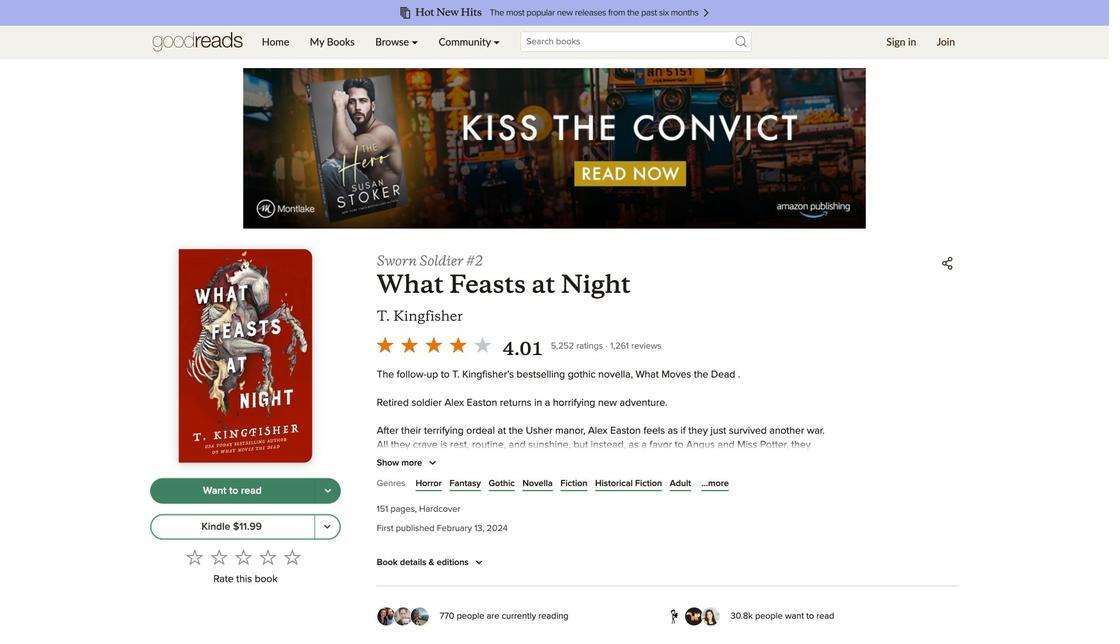 Task type: vqa. For each thing, say whether or not it's contained in the screenshot.
–
no



Task type: locate. For each thing, give the bounding box(es) containing it.
top genres for this book element
[[377, 476, 960, 496]]

rating 0 out of 5 group
[[183, 545, 305, 569]]

home image
[[153, 26, 243, 58]]

book title: what feasts at night element
[[377, 270, 631, 299]]

rate 4 out of 5 image
[[260, 549, 276, 565]]

recent hit books of the past 6 months image
[[41, 0, 1069, 26]]

rate 1 out of 5 image
[[187, 549, 203, 565]]

rate this book element
[[150, 545, 341, 589]]

None search field
[[511, 31, 762, 52]]



Task type: describe. For each thing, give the bounding box(es) containing it.
rate 3 out of 5 image
[[235, 549, 252, 565]]

average rating of 4.01 stars. figure
[[373, 333, 551, 361]]

advertisement element
[[243, 68, 866, 229]]

rate 2 out of 5 image
[[211, 549, 228, 565]]

5,252 ratings and 1,261 reviews figure
[[551, 338, 662, 353]]

book 2 in the sworn soldier series element
[[377, 252, 631, 270]]

rate 5 out of 5 image
[[284, 549, 301, 565]]

rating 4.01 out of 5 image
[[373, 333, 495, 357]]

Search by book title or ISBN text field
[[521, 31, 752, 52]]



